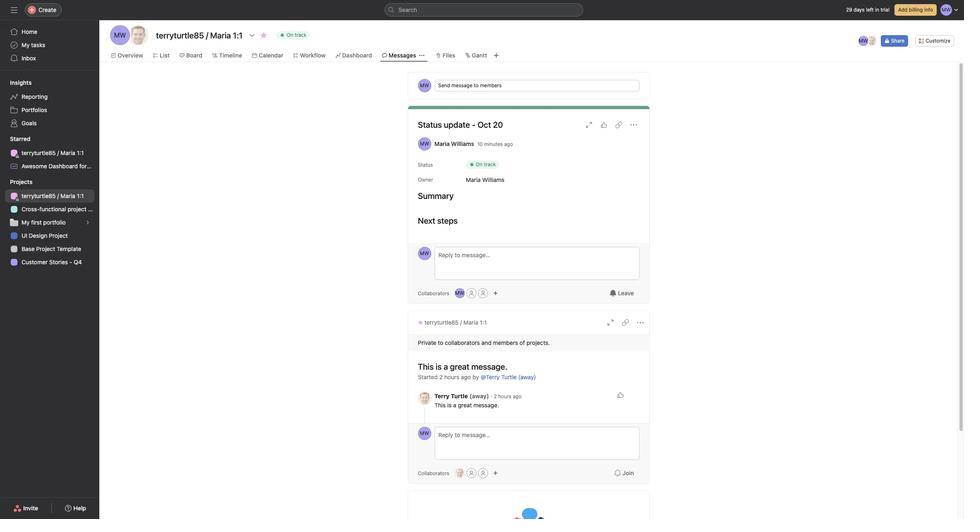 Task type: locate. For each thing, give the bounding box(es) containing it.
info
[[925, 7, 933, 13]]

0 horizontal spatial on
[[287, 32, 293, 38]]

is up started at the left bottom
[[436, 362, 442, 372]]

terryturtle85 / maria 1:1 link up collaborators
[[418, 318, 487, 328]]

great inside this is a great message. started 2 hours ago by @terry turtle (away)
[[450, 362, 470, 372]]

-
[[472, 120, 476, 130], [69, 259, 72, 266]]

0 vertical spatial message.
[[472, 362, 507, 372]]

this up started at the left bottom
[[418, 362, 434, 372]]

project right new
[[102, 163, 121, 170]]

1:1 up private to collaborators and members of projects.
[[480, 319, 487, 326]]

this down terry
[[435, 402, 446, 409]]

0 likes. click to like this task image
[[617, 392, 624, 399]]

maria up cross-functional project plan
[[61, 193, 75, 200]]

1 vertical spatial -
[[69, 259, 72, 266]]

1 my from the top
[[22, 41, 30, 48]]

workflow link
[[293, 51, 326, 60]]

great down terry turtle (away) · 2 hours ago
[[458, 402, 472, 409]]

1 vertical spatial ago
[[461, 374, 471, 381]]

0 vertical spatial is
[[436, 362, 442, 372]]

1 vertical spatial a
[[453, 402, 456, 409]]

1 horizontal spatial dashboard
[[342, 52, 372, 59]]

1 vertical spatial hours
[[498, 394, 512, 400]]

is inside this is a great message. started 2 hours ago by @terry turtle (away)
[[436, 362, 442, 372]]

0 horizontal spatial dashboard
[[49, 163, 78, 170]]

is down terry turtle link
[[447, 402, 452, 409]]

0 vertical spatial members
[[480, 82, 502, 89]]

ui design project link
[[5, 229, 94, 243]]

summary
[[418, 191, 454, 201]]

1 vertical spatial 1:1
[[77, 193, 84, 200]]

maria inside projects element
[[61, 193, 75, 200]]

message.
[[472, 362, 507, 372], [474, 402, 499, 409]]

1 horizontal spatial williams
[[482, 176, 505, 183]]

track up the maria williams
[[484, 161, 496, 168]]

my inside global element
[[22, 41, 30, 48]]

- left oct
[[472, 120, 476, 130]]

tab actions image
[[420, 53, 425, 58]]

my left first
[[22, 219, 30, 226]]

terryturtle85 / maria 1:1 link inside projects element
[[5, 190, 94, 203]]

- inside projects element
[[69, 259, 72, 266]]

more actions image right full screen image
[[637, 320, 644, 326]]

0 horizontal spatial williams
[[451, 140, 474, 147]]

join button
[[609, 466, 640, 481]]

create button
[[25, 3, 62, 17]]

1 vertical spatial copy link image
[[622, 320, 629, 326]]

0 vertical spatial 2
[[439, 374, 443, 381]]

0 horizontal spatial tt button
[[418, 392, 431, 405]]

2 right ·
[[494, 394, 497, 400]]

search list box
[[384, 3, 583, 17]]

0 vertical spatial turtle
[[501, 374, 517, 381]]

search
[[399, 6, 417, 13]]

project down portfolio
[[49, 232, 68, 239]]

project down the ui design project on the left top of the page
[[36, 246, 55, 253]]

0 vertical spatial terryturtle85
[[22, 149, 56, 157]]

status up owner
[[418, 162, 433, 168]]

on track button
[[273, 29, 314, 41]]

terry
[[435, 393, 450, 400]]

a
[[444, 362, 448, 372], [453, 402, 456, 409]]

projects element
[[0, 175, 99, 271]]

dashboard
[[342, 52, 372, 59], [49, 163, 78, 170]]

a down collaborators
[[444, 362, 448, 372]]

collaborators
[[445, 340, 480, 347]]

1 horizontal spatial track
[[484, 161, 496, 168]]

0 vertical spatial to
[[474, 82, 479, 89]]

1:1 inside projects element
[[77, 193, 84, 200]]

1 horizontal spatial is
[[447, 402, 452, 409]]

to right message
[[474, 82, 479, 89]]

- left the 'q4'
[[69, 259, 72, 266]]

1 vertical spatial turtle
[[451, 393, 468, 400]]

q4
[[74, 259, 82, 266]]

this inside this is a great message. started 2 hours ago by @terry turtle (away)
[[418, 362, 434, 372]]

1 vertical spatial track
[[484, 161, 496, 168]]

1 vertical spatial more actions image
[[637, 320, 644, 326]]

1 vertical spatial /
[[57, 193, 59, 200]]

track
[[295, 32, 307, 38], [484, 161, 496, 168]]

1 vertical spatial williams
[[482, 176, 505, 183]]

members
[[480, 82, 502, 89], [493, 340, 518, 347]]

1 horizontal spatial -
[[472, 120, 476, 130]]

(away)
[[518, 374, 536, 381], [470, 393, 489, 400]]

0 horizontal spatial is
[[436, 362, 442, 372]]

0 likes. click to like this task image
[[601, 122, 607, 128]]

hours right ·
[[498, 394, 512, 400]]

terryturtle85 for awesome
[[22, 149, 56, 157]]

1 vertical spatial (away)
[[470, 393, 489, 400]]

1 vertical spatial status
[[418, 162, 433, 168]]

/ inside projects element
[[57, 193, 59, 200]]

0 vertical spatial on
[[287, 32, 293, 38]]

0 vertical spatial terryturtle85 / maria 1:1 link
[[5, 147, 94, 160]]

1 vertical spatial is
[[447, 402, 452, 409]]

message. for this is a great message. started 2 hours ago by @terry turtle (away)
[[472, 362, 507, 372]]

on inside popup button
[[287, 32, 293, 38]]

1 horizontal spatial to
[[474, 82, 479, 89]]

cross-functional project plan
[[22, 206, 99, 213]]

0 vertical spatial a
[[444, 362, 448, 372]]

1 vertical spatial this
[[435, 402, 446, 409]]

1 vertical spatial collaborators
[[418, 471, 450, 477]]

design
[[29, 232, 47, 239]]

message. up @terry
[[472, 362, 507, 372]]

0 horizontal spatial (away)
[[470, 393, 489, 400]]

None text field
[[154, 28, 245, 43]]

starred
[[10, 135, 30, 142]]

global element
[[0, 20, 99, 70]]

and
[[482, 340, 492, 347]]

great
[[450, 362, 470, 372], [458, 402, 472, 409]]

1:1 up for
[[77, 149, 84, 157]]

copy link image right full screen image
[[622, 320, 629, 326]]

my inside projects element
[[22, 219, 30, 226]]

terryturtle85 inside starred element
[[22, 149, 56, 157]]

add or remove collaborators image
[[493, 291, 498, 296]]

to right private
[[438, 340, 443, 347]]

terryturtle85 / maria 1:1 link up 'awesome'
[[5, 147, 94, 160]]

1 vertical spatial my
[[22, 219, 30, 226]]

1 horizontal spatial on track
[[476, 161, 496, 168]]

members right message
[[480, 82, 502, 89]]

tt left add or remove collaborators icon
[[457, 470, 463, 477]]

1 horizontal spatial a
[[453, 402, 456, 409]]

terryturtle85 up cross-
[[22, 193, 56, 200]]

mw button
[[418, 247, 431, 260], [455, 289, 465, 299], [418, 427, 431, 441]]

1 horizontal spatial 2
[[494, 394, 497, 400]]

template
[[57, 246, 81, 253]]

minutes
[[484, 141, 503, 147]]

@terry turtle (away) link
[[481, 374, 536, 381]]

0 vertical spatial this
[[418, 362, 434, 372]]

collaborators for leave
[[418, 290, 450, 297]]

board
[[186, 52, 202, 59]]

add or remove collaborators image
[[493, 471, 498, 476]]

projects
[[10, 178, 32, 185]]

1 horizontal spatial tt button
[[455, 469, 465, 479]]

files
[[443, 52, 455, 59]]

great for this is a great message.
[[458, 402, 472, 409]]

members left of
[[493, 340, 518, 347]]

trial
[[881, 7, 890, 13]]

1:1 inside starred element
[[77, 149, 84, 157]]

hours down this is a great message. link
[[444, 374, 460, 381]]

0 vertical spatial hours
[[444, 374, 460, 381]]

1 vertical spatial terryturtle85 / maria 1:1 link
[[5, 190, 94, 203]]

terryturtle85 / maria 1:1 inside starred element
[[22, 149, 84, 157]]

2 vertical spatial ago
[[513, 394, 522, 400]]

ago right minutes
[[504, 141, 513, 147]]

my left tasks
[[22, 41, 30, 48]]

terryturtle85 up 'awesome'
[[22, 149, 56, 157]]

0 vertical spatial williams
[[451, 140, 474, 147]]

0 horizontal spatial to
[[438, 340, 443, 347]]

1 vertical spatial to
[[438, 340, 443, 347]]

1 vertical spatial message.
[[474, 402, 499, 409]]

message. inside this is a great message. started 2 hours ago by @terry turtle (away)
[[472, 362, 507, 372]]

more actions image right 0 likes. click to like this task image
[[630, 122, 637, 128]]

terryturtle85 / maria 1:1 link up functional at the left top of page
[[5, 190, 94, 203]]

1 vertical spatial tt button
[[455, 469, 465, 479]]

0 vertical spatial collaborators
[[418, 290, 450, 297]]

status update - oct 20 link
[[418, 120, 503, 130]]

maria up collaborators
[[464, 319, 478, 326]]

1:1
[[77, 149, 84, 157], [77, 193, 84, 200], [480, 319, 487, 326]]

1 horizontal spatial hours
[[498, 394, 512, 400]]

0 vertical spatial on track
[[287, 32, 307, 38]]

0 vertical spatial project
[[102, 163, 121, 170]]

williams
[[451, 140, 474, 147], [482, 176, 505, 183]]

2 status from the top
[[418, 162, 433, 168]]

1 horizontal spatial (away)
[[518, 374, 536, 381]]

billing
[[909, 7, 923, 13]]

terryturtle85 / maria 1:1 up functional at the left top of page
[[22, 193, 84, 200]]

home
[[22, 28, 37, 35]]

send message to members
[[438, 82, 502, 89]]

1 vertical spatial members
[[493, 340, 518, 347]]

1 vertical spatial dashboard
[[49, 163, 78, 170]]

status left update
[[418, 120, 442, 130]]

0 vertical spatial -
[[472, 120, 476, 130]]

help button
[[60, 501, 91, 516]]

turtle up this is a great message.
[[451, 393, 468, 400]]

tt button left add or remove collaborators icon
[[455, 469, 465, 479]]

maria up "awesome dashboard for new project"
[[61, 149, 75, 157]]

1 vertical spatial great
[[458, 402, 472, 409]]

1 horizontal spatial this
[[435, 402, 446, 409]]

tt button left terry
[[418, 392, 431, 405]]

0 vertical spatial dashboard
[[342, 52, 372, 59]]

williams for maria williams
[[482, 176, 505, 183]]

ago down @terry turtle (away) link
[[513, 394, 522, 400]]

collaborators
[[418, 290, 450, 297], [418, 471, 450, 477]]

terryturtle85 inside projects element
[[22, 193, 56, 200]]

2 vertical spatial mw button
[[418, 427, 431, 441]]

plan
[[88, 206, 99, 213]]

great down collaborators
[[450, 362, 470, 372]]

(away) left ·
[[470, 393, 489, 400]]

on track
[[287, 32, 307, 38], [476, 161, 496, 168]]

great for this is a great message. started 2 hours ago by @terry turtle (away)
[[450, 362, 470, 372]]

tt left share button
[[869, 38, 875, 44]]

1 vertical spatial terryturtle85 / maria 1:1
[[22, 193, 84, 200]]

0 vertical spatial 1:1
[[77, 149, 84, 157]]

status for status update - oct 20
[[418, 120, 442, 130]]

1 status from the top
[[418, 120, 442, 130]]

0 vertical spatial track
[[295, 32, 307, 38]]

tt
[[134, 31, 142, 39], [869, 38, 875, 44], [421, 395, 428, 402], [457, 470, 463, 477]]

1 vertical spatial project
[[49, 232, 68, 239]]

0 horizontal spatial hours
[[444, 374, 460, 381]]

0 vertical spatial my
[[22, 41, 30, 48]]

tt up overview
[[134, 31, 142, 39]]

a inside this is a great message. started 2 hours ago by @terry turtle (away)
[[444, 362, 448, 372]]

maria
[[435, 140, 450, 147], [61, 149, 75, 157], [466, 176, 481, 183], [61, 193, 75, 200], [464, 319, 478, 326]]

0 horizontal spatial on track
[[287, 32, 307, 38]]

is for this is a great message.
[[447, 402, 452, 409]]

0 horizontal spatial this
[[418, 362, 434, 372]]

2 collaborators from the top
[[418, 471, 450, 477]]

terryturtle85 / maria 1:1 inside projects element
[[22, 193, 84, 200]]

0 horizontal spatial a
[[444, 362, 448, 372]]

0 horizontal spatial turtle
[[451, 393, 468, 400]]

copy link image right 0 likes. click to like this task image
[[615, 122, 622, 128]]

maria williams
[[466, 176, 505, 183]]

project
[[102, 163, 121, 170], [49, 232, 68, 239], [36, 246, 55, 253]]

terryturtle85 up private
[[425, 319, 459, 326]]

0 horizontal spatial -
[[69, 259, 72, 266]]

insights
[[10, 79, 32, 86]]

mw button for join
[[418, 427, 431, 441]]

on right remove from starred "image" at the left top of page
[[287, 32, 293, 38]]

maria williams 10 minutes ago
[[435, 140, 513, 147]]

terryturtle85 / maria 1:1 up collaborators
[[425, 319, 487, 326]]

/ up collaborators
[[460, 319, 462, 326]]

ago left by
[[461, 374, 471, 381]]

1:1 up project
[[77, 193, 84, 200]]

ui design project
[[22, 232, 68, 239]]

0 vertical spatial (away)
[[518, 374, 536, 381]]

customize button
[[916, 35, 954, 47]]

(away) down of
[[518, 374, 536, 381]]

0 horizontal spatial 2
[[439, 374, 443, 381]]

2 inside terry turtle (away) · 2 hours ago
[[494, 394, 497, 400]]

overview
[[118, 52, 143, 59]]

terryturtle85 / maria 1:1 link
[[5, 147, 94, 160], [5, 190, 94, 203], [418, 318, 487, 328]]

- for update
[[472, 120, 476, 130]]

0 vertical spatial /
[[57, 149, 59, 157]]

in
[[875, 7, 879, 13]]

1 collaborators from the top
[[418, 290, 450, 297]]

/ inside starred element
[[57, 149, 59, 157]]

awesome
[[22, 163, 47, 170]]

terryturtle85 / maria 1:1 link for dashboard
[[5, 147, 94, 160]]

portfolios
[[22, 106, 47, 113]]

1 vertical spatial terryturtle85
[[22, 193, 56, 200]]

29
[[846, 7, 853, 13]]

copy link image
[[615, 122, 622, 128], [622, 320, 629, 326]]

more actions image
[[630, 122, 637, 128], [637, 320, 644, 326]]

0 vertical spatial mw button
[[418, 247, 431, 260]]

0 horizontal spatial track
[[295, 32, 307, 38]]

1 horizontal spatial turtle
[[501, 374, 517, 381]]

a down terry turtle link
[[453, 402, 456, 409]]

ago
[[504, 141, 513, 147], [461, 374, 471, 381], [513, 394, 522, 400]]

williams left 10
[[451, 140, 474, 147]]

message. for this is a great message.
[[474, 402, 499, 409]]

0 vertical spatial great
[[450, 362, 470, 372]]

to inside button
[[474, 82, 479, 89]]

0 vertical spatial status
[[418, 120, 442, 130]]

hide sidebar image
[[11, 7, 17, 13]]

on track up the maria williams
[[476, 161, 496, 168]]

dashboard inside starred element
[[49, 163, 78, 170]]

starred element
[[0, 132, 121, 175]]

status
[[418, 120, 442, 130], [418, 162, 433, 168]]

mw button for leave
[[418, 247, 431, 260]]

0 vertical spatial ago
[[504, 141, 513, 147]]

1 vertical spatial 2
[[494, 394, 497, 400]]

track up "workflow" link at the top left of the page
[[295, 32, 307, 38]]

1 vertical spatial on
[[476, 161, 483, 168]]

message. down ·
[[474, 402, 499, 409]]

terryturtle85 / maria 1:1 up awesome dashboard for new project link
[[22, 149, 84, 157]]

share
[[891, 38, 905, 44]]

2 right started at the left bottom
[[439, 374, 443, 381]]

/ up awesome dashboard for new project link
[[57, 149, 59, 157]]

turtle right @terry
[[501, 374, 517, 381]]

2 inside this is a great message. started 2 hours ago by @terry turtle (away)
[[439, 374, 443, 381]]

overview link
[[111, 51, 143, 60]]

reporting
[[22, 93, 48, 100]]

/ up cross-functional project plan
[[57, 193, 59, 200]]

first
[[31, 219, 42, 226]]

williams down minutes
[[482, 176, 505, 183]]

on track up "workflow" link at the top left of the page
[[287, 32, 307, 38]]

customer
[[22, 259, 48, 266]]

terryturtle85 / maria 1:1 link inside starred element
[[5, 147, 94, 160]]

mw
[[114, 31, 126, 39], [859, 38, 868, 44], [420, 82, 429, 89], [420, 141, 429, 147], [420, 251, 429, 257], [455, 290, 464, 296], [420, 431, 429, 437]]

0 vertical spatial terryturtle85 / maria 1:1
[[22, 149, 84, 157]]

1 vertical spatial on track
[[476, 161, 496, 168]]

on up the maria williams
[[476, 161, 483, 168]]

full screen image
[[607, 320, 614, 326]]

2 my from the top
[[22, 219, 30, 226]]

message
[[452, 82, 473, 89]]



Task type: vqa. For each thing, say whether or not it's contained in the screenshot.
bottommost 2
yes



Task type: describe. For each thing, give the bounding box(es) containing it.
calendar
[[259, 52, 283, 59]]

join
[[623, 470, 634, 477]]

collaborators for join
[[418, 471, 450, 477]]

my tasks link
[[5, 39, 94, 52]]

maria inside starred element
[[61, 149, 75, 157]]

starred button
[[0, 135, 30, 143]]

0 vertical spatial tt button
[[418, 392, 431, 405]]

started
[[418, 374, 438, 381]]

awesome dashboard for new project
[[22, 163, 121, 170]]

this is a great message. link
[[418, 362, 507, 372]]

0 vertical spatial copy link image
[[615, 122, 622, 128]]

status update - oct 20
[[418, 120, 503, 130]]

cross-
[[22, 206, 39, 213]]

2 vertical spatial /
[[460, 319, 462, 326]]

calendar link
[[252, 51, 283, 60]]

customer stories - q4
[[22, 259, 82, 266]]

customer stories - q4 link
[[5, 256, 94, 269]]

1 horizontal spatial on
[[476, 161, 483, 168]]

29 days left in trial
[[846, 7, 890, 13]]

inbox link
[[5, 52, 94, 65]]

home link
[[5, 25, 94, 39]]

base project template
[[22, 246, 81, 253]]

awesome dashboard for new project link
[[5, 160, 121, 173]]

insights button
[[0, 79, 32, 87]]

terry turtle (away) · 2 hours ago
[[435, 393, 522, 400]]

a for this is a great message. started 2 hours ago by @terry turtle (away)
[[444, 362, 448, 372]]

files link
[[436, 51, 455, 60]]

search button
[[384, 3, 583, 17]]

help
[[73, 505, 86, 512]]

customize
[[926, 38, 951, 44]]

see details, my first portfolio image
[[85, 220, 90, 225]]

add
[[898, 7, 908, 13]]

terryturtle85 / maria 1:1 for dashboard
[[22, 149, 84, 157]]

messages
[[389, 52, 416, 59]]

functional
[[39, 206, 66, 213]]

oct
[[478, 120, 491, 130]]

this is a great message.
[[435, 402, 501, 409]]

by
[[473, 374, 479, 381]]

list link
[[153, 51, 170, 60]]

2 vertical spatial terryturtle85 / maria 1:1
[[425, 319, 487, 326]]

full screen image
[[586, 122, 592, 128]]

add billing info
[[898, 7, 933, 13]]

this is a great message. started 2 hours ago by @terry turtle (away)
[[418, 362, 536, 381]]

1:1 for project
[[77, 193, 84, 200]]

tt left terry
[[421, 395, 428, 402]]

portfolios link
[[5, 104, 94, 117]]

reporting link
[[5, 90, 94, 104]]

terryturtle85 / maria 1:1 for functional
[[22, 193, 84, 200]]

timeline
[[219, 52, 242, 59]]

terryturtle85 for cross-
[[22, 193, 56, 200]]

send
[[438, 82, 450, 89]]

projects.
[[527, 340, 550, 347]]

project
[[68, 206, 86, 213]]

add tab image
[[493, 52, 500, 59]]

invite button
[[8, 501, 44, 516]]

tasks
[[31, 41, 45, 48]]

inbox
[[22, 55, 36, 62]]

show options image
[[249, 32, 256, 39]]

@terry
[[481, 374, 500, 381]]

base project template link
[[5, 243, 94, 256]]

/ for dashboard
[[57, 149, 59, 157]]

private
[[418, 340, 436, 347]]

new
[[88, 163, 100, 170]]

insights element
[[0, 75, 99, 132]]

leave
[[618, 290, 634, 297]]

my for my first portfolio
[[22, 219, 30, 226]]

on track inside popup button
[[287, 32, 307, 38]]

turtle inside this is a great message. started 2 hours ago by @terry turtle (away)
[[501, 374, 517, 381]]

send message to members button
[[435, 80, 640, 92]]

stories
[[49, 259, 68, 266]]

remove from starred image
[[261, 32, 267, 39]]

is for this is a great message. started 2 hours ago by @terry turtle (away)
[[436, 362, 442, 372]]

ago inside terry turtle (away) · 2 hours ago
[[513, 394, 522, 400]]

a for this is a great message.
[[453, 402, 456, 409]]

maria down update
[[435, 140, 450, 147]]

create
[[39, 6, 56, 13]]

goals
[[22, 120, 37, 127]]

days
[[854, 7, 865, 13]]

0 vertical spatial more actions image
[[630, 122, 637, 128]]

terryturtle85 / maria 1:1 link for functional
[[5, 190, 94, 203]]

board link
[[180, 51, 202, 60]]

gantt
[[472, 52, 487, 59]]

projects button
[[0, 178, 32, 186]]

invite
[[23, 505, 38, 512]]

timeline link
[[212, 51, 242, 60]]

share button
[[881, 35, 909, 47]]

ago inside this is a great message. started 2 hours ago by @terry turtle (away)
[[461, 374, 471, 381]]

this for this is a great message. started 2 hours ago by @terry turtle (away)
[[418, 362, 434, 372]]

terry turtle link
[[435, 393, 468, 400]]

maria down maria williams 10 minutes ago
[[466, 176, 481, 183]]

gantt link
[[465, 51, 487, 60]]

list
[[160, 52, 170, 59]]

2 vertical spatial terryturtle85
[[425, 319, 459, 326]]

ago inside maria williams 10 minutes ago
[[504, 141, 513, 147]]

2 vertical spatial project
[[36, 246, 55, 253]]

my first portfolio link
[[5, 216, 94, 229]]

my first portfolio
[[22, 219, 66, 226]]

messages link
[[382, 51, 416, 60]]

track inside popup button
[[295, 32, 307, 38]]

this for this is a great message.
[[435, 402, 446, 409]]

/ for functional
[[57, 193, 59, 200]]

- for stories
[[69, 259, 72, 266]]

goals link
[[5, 117, 94, 130]]

1 vertical spatial mw button
[[455, 289, 465, 299]]

2 vertical spatial terryturtle85 / maria 1:1 link
[[418, 318, 487, 328]]

my tasks
[[22, 41, 45, 48]]

add billing info button
[[895, 4, 937, 16]]

of
[[520, 340, 525, 347]]

hours inside terry turtle (away) · 2 hours ago
[[498, 394, 512, 400]]

williams for maria williams 10 minutes ago
[[451, 140, 474, 147]]

owner
[[418, 177, 433, 183]]

next steps
[[418, 216, 458, 226]]

for
[[79, 163, 87, 170]]

·
[[491, 393, 492, 400]]

left
[[866, 7, 874, 13]]

members inside button
[[480, 82, 502, 89]]

project inside starred element
[[102, 163, 121, 170]]

update
[[444, 120, 470, 130]]

1:1 for for
[[77, 149, 84, 157]]

hours inside this is a great message. started 2 hours ago by @terry turtle (away)
[[444, 374, 460, 381]]

2 vertical spatial 1:1
[[480, 319, 487, 326]]

20
[[493, 120, 503, 130]]

private to collaborators and members of projects.
[[418, 340, 550, 347]]

dashboard link
[[336, 51, 372, 60]]

(away) inside this is a great message. started 2 hours ago by @terry turtle (away)
[[518, 374, 536, 381]]

status for status
[[418, 162, 433, 168]]

my for my tasks
[[22, 41, 30, 48]]

workflow
[[300, 52, 326, 59]]

ui
[[22, 232, 27, 239]]



